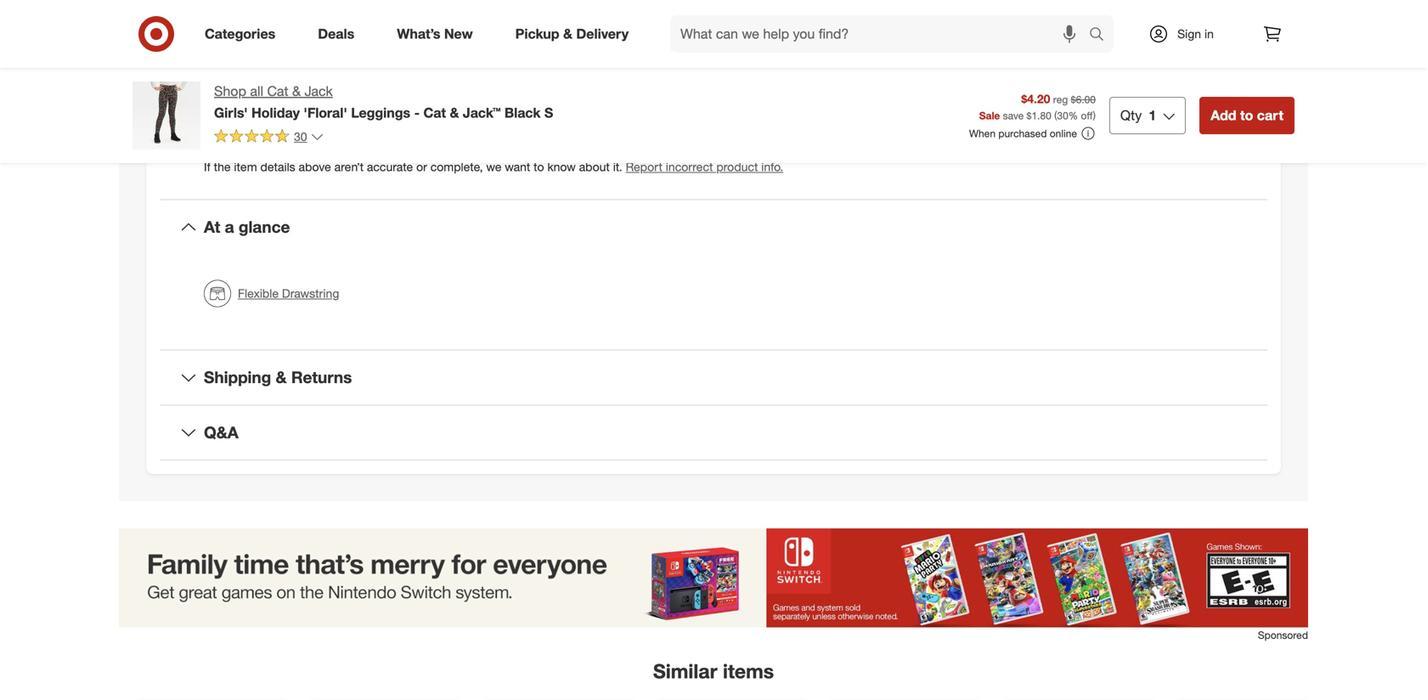 Task type: locate. For each thing, give the bounding box(es) containing it.
1 vertical spatial 30
[[294, 129, 307, 144]]

categories
[[205, 26, 275, 42]]

search
[[1082, 27, 1122, 44]]

0 vertical spatial cat
[[267, 83, 288, 99]]

)
[[1093, 109, 1096, 122]]

qty
[[1121, 107, 1142, 124]]

cat right '-'
[[424, 104, 446, 121]]

1 vertical spatial cat
[[424, 104, 446, 121]]

0 horizontal spatial cat
[[267, 83, 288, 99]]

30 down reg
[[1057, 109, 1069, 122]]

in
[[1205, 26, 1214, 41]]

search button
[[1082, 15, 1122, 56]]

:
[[317, 52, 320, 67], [238, 104, 242, 119]]

aren't
[[334, 159, 364, 174]]

s
[[545, 104, 553, 121]]

pickup & delivery
[[515, 26, 629, 42]]

-
[[414, 104, 420, 121]]

know
[[548, 159, 576, 174]]

origin : imported
[[204, 104, 294, 119]]

flexible
[[238, 286, 279, 301]]

if
[[204, 159, 211, 174]]

origin
[[204, 104, 238, 119]]

incorrect
[[666, 159, 713, 174]]

item number (dpci) : 205-02-8149
[[204, 52, 393, 67]]

the
[[214, 159, 231, 174]]

shop all cat & jack girls' holiday 'floral' leggings - cat & jack™ black s
[[214, 83, 553, 121]]

at a glance button
[[160, 200, 1268, 254]]

cat right 'all'
[[267, 83, 288, 99]]

205-
[[324, 52, 348, 67]]

30 up above
[[294, 129, 307, 144]]

at
[[204, 217, 220, 237]]

q&a button
[[160, 406, 1268, 460]]

what's new
[[397, 26, 473, 42]]

complete,
[[431, 159, 483, 174]]

shipping & returns
[[204, 368, 352, 387]]

to right 'add'
[[1241, 107, 1254, 124]]

deals
[[318, 26, 355, 42]]

1 vertical spatial to
[[534, 159, 544, 174]]

8149
[[366, 52, 393, 67]]

0 horizontal spatial :
[[238, 104, 242, 119]]

& left returns
[[276, 368, 287, 387]]

to
[[1241, 107, 1254, 124], [534, 159, 544, 174]]

sign
[[1178, 26, 1202, 41]]

image of girls' holiday 'floral' leggings - cat & jack™ black s image
[[133, 82, 201, 150]]

flexible drawstring
[[238, 286, 339, 301]]

new
[[444, 26, 473, 42]]

shop
[[214, 83, 246, 99]]

sale
[[979, 109, 1000, 122]]

0 vertical spatial :
[[317, 52, 320, 67]]

0 horizontal spatial 30
[[294, 129, 307, 144]]

: left the 205-
[[317, 52, 320, 67]]

black
[[505, 104, 541, 121]]

it.
[[613, 159, 623, 174]]

'floral'
[[304, 104, 347, 121]]

drawstring
[[282, 286, 339, 301]]

if the item details above aren't accurate or complete, we want to know about it. report incorrect product info.
[[204, 159, 783, 174]]

above
[[299, 159, 331, 174]]

similar
[[653, 660, 718, 683]]

: down shop
[[238, 104, 242, 119]]

1.80
[[1032, 109, 1052, 122]]

(
[[1055, 109, 1057, 122]]

off
[[1081, 109, 1093, 122]]

30
[[1057, 109, 1069, 122], [294, 129, 307, 144]]

1 horizontal spatial cat
[[424, 104, 446, 121]]

1 horizontal spatial 30
[[1057, 109, 1069, 122]]

item
[[204, 52, 229, 67]]

girls'
[[214, 104, 248, 121]]

what's new link
[[383, 15, 494, 53]]

q&a
[[204, 423, 239, 442]]

$6.00
[[1071, 93, 1096, 106]]

& left jack
[[292, 83, 301, 99]]

0 vertical spatial 30
[[1057, 109, 1069, 122]]

holiday
[[252, 104, 300, 121]]

cat
[[267, 83, 288, 99], [424, 104, 446, 121]]

at a glance
[[204, 217, 290, 237]]

accurate
[[367, 159, 413, 174]]

1 horizontal spatial :
[[317, 52, 320, 67]]

jack™
[[463, 104, 501, 121]]

What can we help you find? suggestions appear below search field
[[670, 15, 1094, 53]]

report incorrect product info. button
[[626, 159, 783, 175]]

to right the want
[[534, 159, 544, 174]]

0 horizontal spatial to
[[534, 159, 544, 174]]

0 vertical spatial to
[[1241, 107, 1254, 124]]

what's
[[397, 26, 440, 42]]

&
[[563, 26, 573, 42], [292, 83, 301, 99], [450, 104, 459, 121], [276, 368, 287, 387]]

similar items region
[[119, 529, 1308, 700]]

items
[[723, 660, 774, 683]]

info.
[[762, 159, 783, 174]]

1 horizontal spatial to
[[1241, 107, 1254, 124]]



Task type: vqa. For each thing, say whether or not it's contained in the screenshot.
(DPCI)
yes



Task type: describe. For each thing, give the bounding box(es) containing it.
number
[[232, 52, 278, 67]]

deals link
[[304, 15, 376, 53]]

$4.20
[[1022, 91, 1051, 106]]

sign in
[[1178, 26, 1214, 41]]

report
[[626, 159, 663, 174]]

02-
[[348, 52, 366, 67]]

30 inside "$4.20 reg $6.00 sale save $ 1.80 ( 30 % off )"
[[1057, 109, 1069, 122]]

cart
[[1257, 107, 1284, 124]]

shipping & returns button
[[160, 351, 1268, 405]]

want
[[505, 159, 530, 174]]

sponsored
[[1258, 629, 1308, 642]]

online
[[1050, 127, 1077, 140]]

details
[[260, 159, 295, 174]]

jack
[[305, 83, 333, 99]]

add to cart button
[[1200, 97, 1295, 134]]

when purchased online
[[969, 127, 1077, 140]]

item
[[234, 159, 257, 174]]

$4.20 reg $6.00 sale save $ 1.80 ( 30 % off )
[[979, 91, 1096, 122]]

or
[[416, 159, 427, 174]]

1 vertical spatial :
[[238, 104, 242, 119]]

advertisement region
[[119, 529, 1308, 628]]

about
[[579, 159, 610, 174]]

pickup
[[515, 26, 560, 42]]

to inside button
[[1241, 107, 1254, 124]]

shipping
[[204, 368, 271, 387]]

reg
[[1053, 93, 1068, 106]]

flexible drawstring button
[[204, 275, 339, 312]]

sign in link
[[1134, 15, 1241, 53]]

add
[[1211, 107, 1237, 124]]

$
[[1027, 109, 1032, 122]]

similar items
[[653, 660, 774, 683]]

purchased
[[999, 127, 1047, 140]]

returns
[[291, 368, 352, 387]]

(dpci)
[[281, 52, 317, 67]]

qty 1
[[1121, 107, 1157, 124]]

all
[[250, 83, 263, 99]]

pickup & delivery link
[[501, 15, 650, 53]]

1
[[1149, 107, 1157, 124]]

%
[[1069, 109, 1078, 122]]

save
[[1003, 109, 1024, 122]]

we
[[486, 159, 502, 174]]

30 link
[[214, 128, 324, 148]]

a
[[225, 217, 234, 237]]

add to cart
[[1211, 107, 1284, 124]]

& left jack™
[[450, 104, 459, 121]]

imported
[[245, 104, 294, 119]]

leggings
[[351, 104, 411, 121]]

when
[[969, 127, 996, 140]]

product
[[717, 159, 758, 174]]

& inside dropdown button
[[276, 368, 287, 387]]

categories link
[[190, 15, 297, 53]]

delivery
[[576, 26, 629, 42]]

& right pickup
[[563, 26, 573, 42]]



